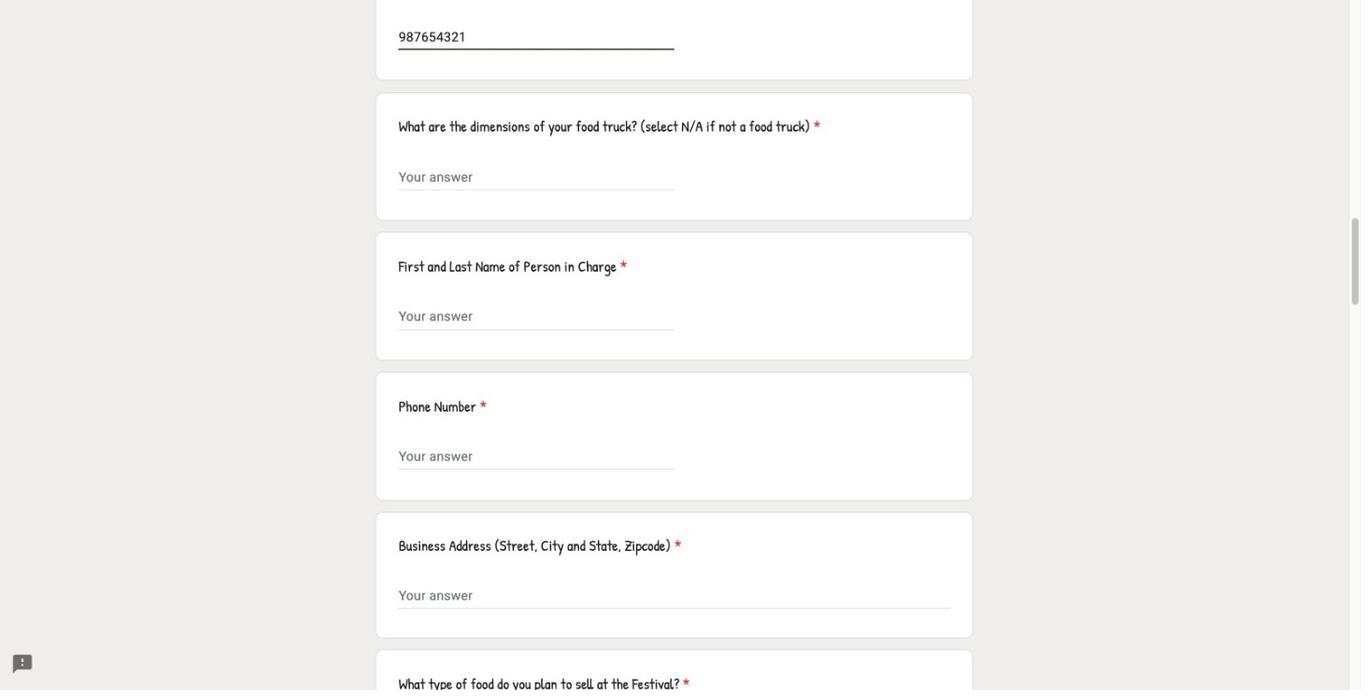 Task type: vqa. For each thing, say whether or not it's contained in the screenshot.
third heading from the bottom of the page
yes



Task type: locate. For each thing, give the bounding box(es) containing it.
None text field
[[399, 446, 675, 468]]

None text field
[[399, 26, 675, 48], [399, 166, 675, 188], [399, 306, 675, 328], [399, 26, 675, 48], [399, 166, 675, 188], [399, 306, 675, 328]]

3 heading from the top
[[399, 395, 487, 418]]

required question element
[[810, 116, 821, 138], [617, 256, 627, 278], [476, 395, 487, 418], [671, 535, 681, 558], [680, 674, 690, 691]]

heading
[[399, 116, 821, 138], [399, 256, 627, 278], [399, 395, 487, 418], [399, 535, 681, 558], [399, 674, 690, 691]]

report a problem to google image
[[11, 654, 34, 676]]

1 heading from the top
[[399, 116, 821, 138]]



Task type: describe. For each thing, give the bounding box(es) containing it.
5 heading from the top
[[399, 674, 690, 691]]

4 heading from the top
[[399, 535, 681, 558]]

2 heading from the top
[[399, 256, 627, 278]]

Your answer text field
[[399, 586, 950, 608]]



